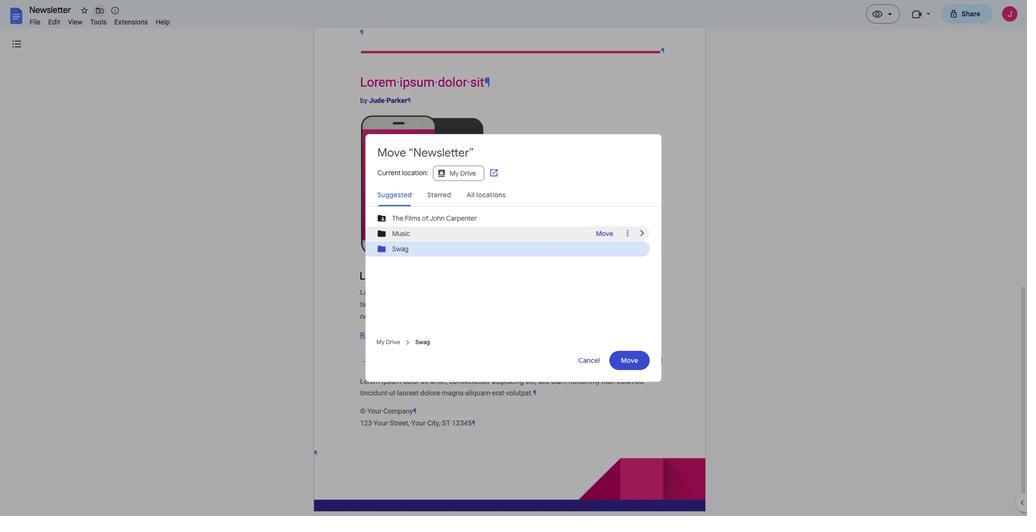 Task type: describe. For each thing, give the bounding box(es) containing it.
menu bar banner
[[0, 0, 1027, 517]]



Task type: vqa. For each thing, say whether or not it's contained in the screenshot.
Menu bar banner
yes



Task type: locate. For each thing, give the bounding box(es) containing it.
Star checkbox
[[78, 4, 91, 17]]

newsletter
[[29, 5, 71, 15]]

menu bar
[[26, 12, 174, 28]]

newsletter element
[[26, 4, 1027, 19]]

menu bar inside the menu bar banner
[[26, 12, 174, 28]]

share. private to only me. image
[[949, 9, 958, 18]]

newsletter application
[[0, 0, 1027, 517]]



